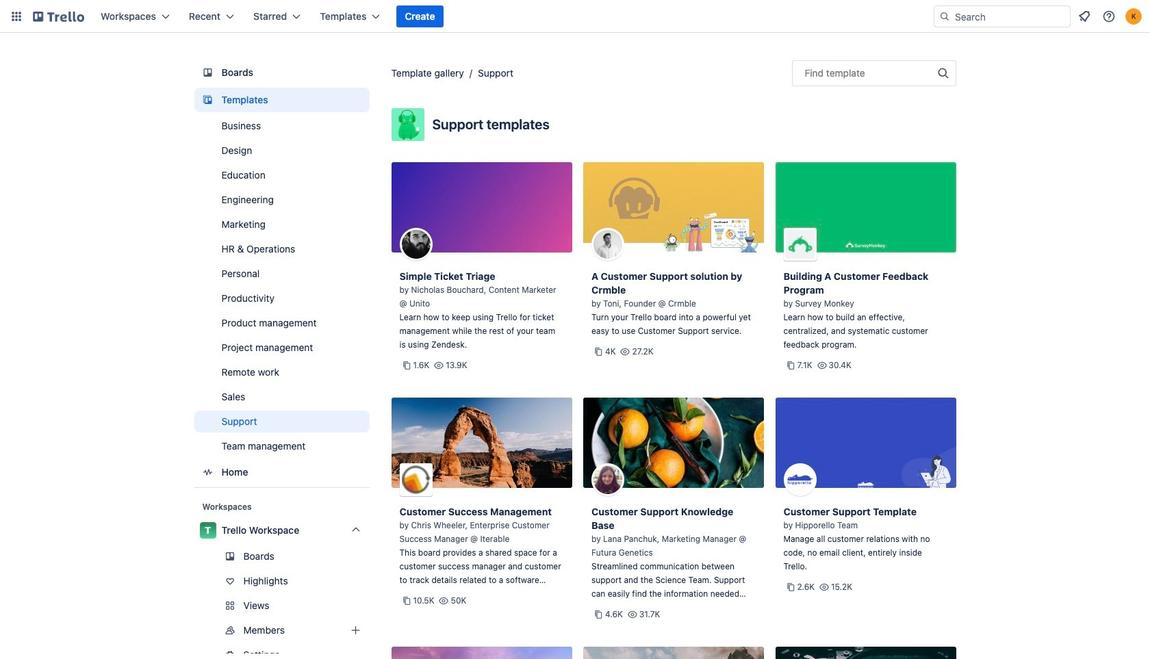Task type: vqa. For each thing, say whether or not it's contained in the screenshot.
the Lana Panchuk, Marketing Manager @ Futura Genetics icon
yes



Task type: locate. For each thing, give the bounding box(es) containing it.
Search field
[[950, 6, 1070, 27]]

support icon image
[[391, 108, 424, 141]]

back to home image
[[33, 5, 84, 27]]

switch to… image
[[10, 10, 23, 23]]

None field
[[792, 60, 956, 86]]

survey monkey image
[[783, 228, 816, 261]]

board image
[[200, 64, 216, 81]]

open information menu image
[[1102, 10, 1116, 23]]



Task type: describe. For each thing, give the bounding box(es) containing it.
template board image
[[200, 92, 216, 108]]

nicholas bouchard, content marketer @ unito image
[[399, 228, 432, 261]]

search image
[[939, 11, 950, 22]]

home image
[[200, 464, 216, 481]]

0 notifications image
[[1076, 8, 1093, 25]]

chris wheeler, enterprise customer success manager @ iterable image
[[399, 463, 432, 496]]

kendallparks02 (kendallparks02) image
[[1125, 8, 1142, 25]]

primary element
[[0, 0, 1150, 33]]

hipporello team image
[[783, 463, 816, 496]]

toni, founder @ crmble image
[[591, 228, 624, 261]]

lana panchuk, marketing manager @ futura genetics image
[[591, 463, 624, 496]]

add image
[[347, 622, 364, 639]]



